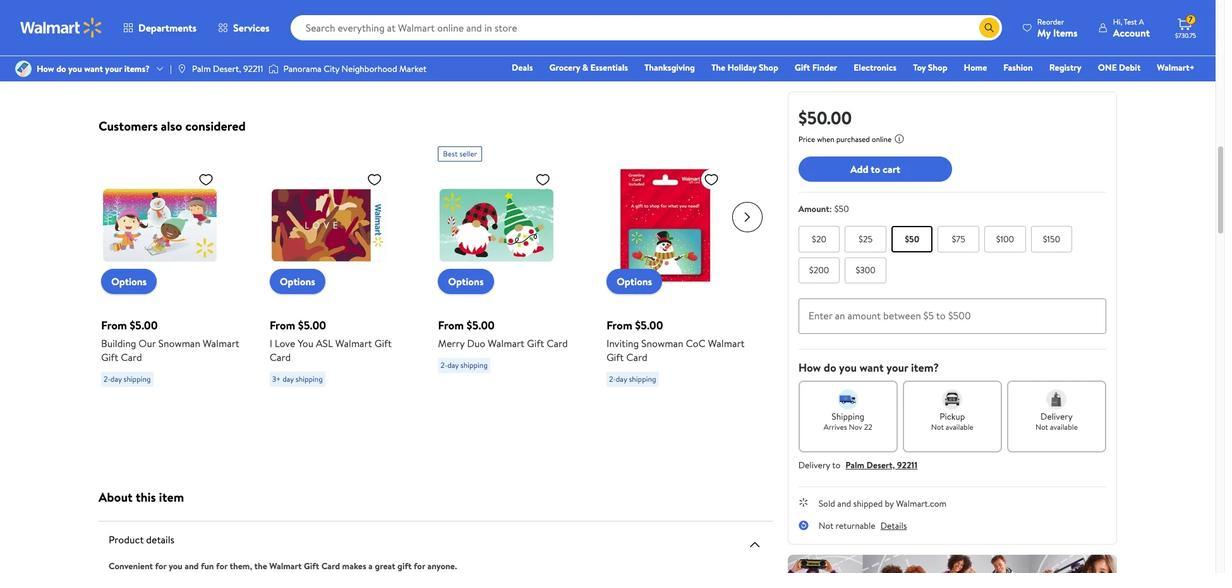Task type: locate. For each thing, give the bounding box(es) containing it.
walmart inside from $5.00 merry duo walmart gift card
[[488, 337, 525, 351]]

from up merry at the left of page
[[438, 318, 464, 334]]

walmart inside from $5.00 inviting snowman coc walmart gift card
[[708, 337, 745, 351]]

2 $5.00 from the left
[[298, 318, 326, 334]]

want for item?
[[860, 360, 884, 376]]

duo
[[467, 337, 486, 351]]

how down enter
[[799, 360, 821, 376]]

from inside from $5.00 merry duo walmart gift card
[[438, 318, 464, 334]]

$5.00 inside from $5.00 inviting snowman coc walmart gift card
[[635, 318, 663, 334]]

 image left "panorama"
[[268, 63, 278, 75]]

palm down nov
[[846, 459, 865, 472]]

0 horizontal spatial and
[[185, 561, 199, 573]]

1 horizontal spatial for
[[216, 561, 228, 573]]

options up you
[[280, 275, 315, 289]]

shipping
[[306, 12, 333, 22], [629, 12, 656, 22], [461, 360, 488, 371], [124, 374, 151, 385], [296, 374, 323, 385], [629, 374, 656, 385]]

$20
[[812, 233, 827, 246]]

0 horizontal spatial delivery
[[799, 459, 830, 472]]

snowman right our
[[158, 337, 200, 351]]

you for items?
[[68, 63, 82, 75]]

1 horizontal spatial and
[[838, 498, 851, 510]]

$500
[[948, 309, 971, 323]]

how do you want your item?
[[799, 360, 939, 376]]

Walmart Site-Wide search field
[[290, 15, 1002, 40]]

between
[[883, 309, 921, 323]]

options up "duo"
[[448, 275, 484, 289]]

1 horizontal spatial your
[[887, 360, 909, 376]]

building our snowman walmart gift card image
[[101, 167, 219, 284]]

walmart left i
[[203, 337, 239, 351]]

to right $5
[[936, 309, 946, 323]]

your left item?
[[887, 360, 909, 376]]

$5.00 up you
[[298, 318, 326, 334]]

delivery down intent image for delivery
[[1041, 411, 1073, 423]]

best
[[443, 149, 458, 159]]

to for delivery to palm desert, 92211
[[832, 459, 841, 472]]

reorder
[[1038, 16, 1064, 27]]

2 horizontal spatial to
[[936, 309, 946, 323]]

1 horizontal spatial delivery
[[1041, 411, 1073, 423]]

home link
[[958, 61, 993, 75]]

desert, down services dropdown button
[[213, 63, 241, 75]]

how for how do you want your item?
[[799, 360, 821, 376]]

snowman left "coc"
[[641, 337, 683, 351]]

available inside 'pickup not available'
[[946, 422, 974, 433]]

$5.00 inside from $5.00 i love you asl walmart gift card
[[298, 318, 326, 334]]

1 vertical spatial how
[[799, 360, 821, 376]]

2 horizontal spatial for
[[414, 561, 425, 573]]

2 available from the left
[[1050, 422, 1078, 433]]

you
[[298, 337, 314, 351]]

card inside from $5.00 i love you asl walmart gift card
[[270, 351, 291, 365]]

available inside delivery not available
[[1050, 422, 1078, 433]]

3 options from the left
[[448, 275, 484, 289]]

1 horizontal spatial desert,
[[867, 459, 895, 472]]

0 horizontal spatial to
[[832, 459, 841, 472]]

you
[[68, 63, 82, 75], [839, 360, 857, 376], [169, 561, 182, 573]]

2 horizontal spatial not
[[1036, 422, 1048, 433]]

2- down "inviting"
[[609, 374, 616, 385]]

not inside delivery not available
[[1036, 422, 1048, 433]]

0 horizontal spatial for
[[155, 561, 167, 573]]

do up the shipping
[[824, 360, 836, 376]]

gift inside from $5.00 merry duo walmart gift card
[[527, 337, 544, 351]]

1 for from the left
[[155, 561, 167, 573]]

 image
[[15, 61, 32, 77], [268, 63, 278, 75], [177, 64, 187, 74]]

them,
[[230, 561, 252, 573]]

available for pickup
[[946, 422, 974, 433]]

delivery for to
[[799, 459, 830, 472]]

0 horizontal spatial available
[[946, 422, 974, 433]]

0 horizontal spatial how
[[37, 63, 54, 75]]

1 vertical spatial and
[[185, 561, 199, 573]]

$50 inside priceoptions option group
[[905, 233, 920, 246]]

1 horizontal spatial snowman
[[641, 337, 683, 351]]

92211 down services
[[243, 63, 263, 75]]

$5.00 inside from $5.00 merry duo walmart gift card
[[467, 318, 495, 334]]

Search search field
[[290, 15, 1002, 40]]

walmart right "coc"
[[708, 337, 745, 351]]

want down amount
[[860, 360, 884, 376]]

$5.00 for from $5.00 i love you asl walmart gift card
[[298, 318, 326, 334]]

1 horizontal spatial want
[[860, 360, 884, 376]]

1 vertical spatial $50
[[905, 233, 920, 246]]

anyone.
[[427, 561, 457, 573]]

gift finder link
[[789, 61, 843, 75]]

a
[[1139, 16, 1144, 27]]

92211 up walmart.com
[[897, 459, 918, 472]]

1 vertical spatial 92211
[[897, 459, 918, 472]]

pickup not available
[[931, 411, 974, 433]]

2 vertical spatial to
[[832, 459, 841, 472]]

walmart right asl
[[335, 337, 372, 351]]

not inside 'pickup not available'
[[931, 422, 944, 433]]

product group
[[101, 0, 242, 44], [438, 0, 579, 44], [101, 142, 242, 392], [270, 142, 410, 392], [438, 142, 579, 392], [607, 142, 747, 392]]

for right fun
[[216, 561, 228, 573]]

you up 'intent image for shipping'
[[839, 360, 857, 376]]

1 $5.00 from the left
[[130, 318, 158, 334]]

2- up essentials
[[609, 12, 616, 22]]

purchased
[[836, 134, 870, 145]]

holiday
[[728, 61, 757, 74]]

panorama
[[283, 63, 322, 75]]

0 horizontal spatial you
[[68, 63, 82, 75]]

same-day shipping
[[272, 12, 333, 22]]

not returnable details
[[819, 520, 907, 533]]

shipping down our
[[124, 374, 151, 385]]

$50 right amount:
[[835, 203, 849, 215]]

city
[[324, 63, 340, 75]]

1 options link from the left
[[101, 269, 157, 294]]

not down sold
[[819, 520, 834, 533]]

from up love
[[270, 318, 295, 334]]

0 horizontal spatial  image
[[15, 61, 32, 77]]

options link for building our snowman walmart gift card image
[[101, 269, 157, 294]]

3 $5.00 from the left
[[467, 318, 495, 334]]

1 options from the left
[[111, 275, 147, 289]]

for
[[155, 561, 167, 573], [216, 561, 228, 573], [414, 561, 425, 573]]

grocery
[[549, 61, 580, 74]]

0 horizontal spatial desert,
[[213, 63, 241, 75]]

2 from from the left
[[270, 318, 295, 334]]

shipping
[[832, 411, 865, 423]]

love
[[275, 337, 295, 351]]

0 horizontal spatial not
[[819, 520, 834, 533]]

2-
[[609, 12, 616, 22], [441, 360, 448, 371], [104, 374, 110, 385], [609, 374, 616, 385]]

want left items?
[[84, 63, 103, 75]]

shop right holiday
[[759, 61, 778, 74]]

asl
[[316, 337, 333, 351]]

day down building
[[110, 374, 122, 385]]

a
[[368, 561, 373, 573]]

 image down walmart image
[[15, 61, 32, 77]]

0 horizontal spatial do
[[56, 63, 66, 75]]

1 snowman from the left
[[158, 337, 200, 351]]

 image for panorama
[[268, 63, 278, 75]]

$5.00 inside from $5.00 building our snowman walmart gift card
[[130, 318, 158, 334]]

0 horizontal spatial your
[[105, 63, 122, 75]]

considered
[[185, 118, 246, 135]]

walmart inside from $5.00 building our snowman walmart gift card
[[203, 337, 239, 351]]

2-day shipping down "inviting"
[[609, 374, 656, 385]]

and left fun
[[185, 561, 199, 573]]

from inside from $5.00 building our snowman walmart gift card
[[101, 318, 127, 334]]

your
[[105, 63, 122, 75], [887, 360, 909, 376]]

options link up "duo"
[[438, 269, 494, 294]]

to down arrives
[[832, 459, 841, 472]]

your left items?
[[105, 63, 122, 75]]

2 snowman from the left
[[641, 337, 683, 351]]

you for for
[[169, 561, 182, 573]]

when
[[817, 134, 835, 145]]

1 vertical spatial do
[[824, 360, 836, 376]]

0 horizontal spatial snowman
[[158, 337, 200, 351]]

$50 left $75
[[905, 233, 920, 246]]

2 options from the left
[[280, 275, 315, 289]]

 image right |
[[177, 64, 187, 74]]

do
[[56, 63, 66, 75], [824, 360, 836, 376]]

$50.00
[[799, 106, 852, 130]]

returnable
[[836, 520, 876, 533]]

1 from from the left
[[101, 318, 127, 334]]

you down walmart image
[[68, 63, 82, 75]]

do down walmart image
[[56, 63, 66, 75]]

shipping right same-
[[306, 12, 333, 22]]

1 horizontal spatial you
[[169, 561, 182, 573]]

and right sold
[[838, 498, 851, 510]]

1 vertical spatial want
[[860, 360, 884, 376]]

gift inside from $5.00 building our snowman walmart gift card
[[101, 351, 118, 365]]

electronics
[[854, 61, 897, 74]]

legal information image
[[894, 134, 905, 144]]

delivery up sold
[[799, 459, 830, 472]]

to inside "add to cart" button
[[871, 162, 880, 176]]

$100
[[996, 233, 1014, 246]]

shipping down "inviting"
[[629, 374, 656, 385]]

want for items?
[[84, 63, 103, 75]]

options link up you
[[270, 269, 325, 294]]

walmart right "duo"
[[488, 337, 525, 351]]

from inside from $5.00 inviting snowman coc walmart gift card
[[607, 318, 632, 334]]

shop right toy at the right top
[[928, 61, 948, 74]]

best seller
[[443, 149, 477, 159]]

and
[[838, 498, 851, 510], [185, 561, 199, 573]]

panorama city neighborhood market
[[283, 63, 427, 75]]

1 horizontal spatial 92211
[[897, 459, 918, 472]]

1 horizontal spatial not
[[931, 422, 944, 433]]

how for how do you want your items?
[[37, 63, 54, 75]]

1 horizontal spatial shop
[[928, 61, 948, 74]]

0 horizontal spatial want
[[84, 63, 103, 75]]

1 vertical spatial delivery
[[799, 459, 830, 472]]

you down 'details'
[[169, 561, 182, 573]]

options link up building
[[101, 269, 157, 294]]

4 $5.00 from the left
[[635, 318, 663, 334]]

from $5.00 i love you asl walmart gift card
[[270, 318, 392, 365]]

available down intent image for pickup
[[946, 422, 974, 433]]

intent image for shipping image
[[838, 390, 858, 410]]

day down merry at the left of page
[[447, 360, 459, 371]]

to left the cart
[[871, 162, 880, 176]]

4 options link from the left
[[607, 269, 662, 294]]

neighborhood
[[342, 63, 397, 75]]

0 vertical spatial how
[[37, 63, 54, 75]]

1 horizontal spatial how
[[799, 360, 821, 376]]

do for how do you want your items?
[[56, 63, 66, 75]]

from for from $5.00 inviting snowman coc walmart gift card
[[607, 318, 632, 334]]

4 from from the left
[[607, 318, 632, 334]]

from for from $5.00 merry duo walmart gift card
[[438, 318, 464, 334]]

2 vertical spatial you
[[169, 561, 182, 573]]

enter
[[809, 309, 833, 323]]

2 for from the left
[[216, 561, 228, 573]]

sold
[[819, 498, 835, 510]]

merry duo walmart gift card image
[[438, 167, 556, 284]]

1 horizontal spatial $50
[[905, 233, 920, 246]]

from up building
[[101, 318, 127, 334]]

details
[[881, 520, 907, 533]]

options up "inviting"
[[617, 275, 652, 289]]

$150
[[1043, 233, 1061, 246]]

3 options link from the left
[[438, 269, 494, 294]]

services button
[[207, 13, 280, 43]]

from $5.00 building our snowman walmart gift card
[[101, 318, 239, 365]]

options link
[[101, 269, 157, 294], [270, 269, 325, 294], [438, 269, 494, 294], [607, 269, 662, 294]]

$5.00 up our
[[130, 318, 158, 334]]

1 available from the left
[[946, 422, 974, 433]]

from for from $5.00 building our snowman walmart gift card
[[101, 318, 127, 334]]

your for items?
[[105, 63, 122, 75]]

$5.00 up "inviting"
[[635, 318, 663, 334]]

intent image for delivery image
[[1047, 390, 1067, 410]]

snowman inside from $5.00 building our snowman walmart gift card
[[158, 337, 200, 351]]

clear search field text image
[[964, 22, 974, 33]]

how down walmart image
[[37, 63, 54, 75]]

$5.00 up "duo"
[[467, 318, 495, 334]]

2 options link from the left
[[270, 269, 325, 294]]

customers also considered
[[99, 118, 246, 135]]

0 vertical spatial your
[[105, 63, 122, 75]]

0 horizontal spatial 92211
[[243, 63, 263, 75]]

from for from $5.00 i love you asl walmart gift card
[[270, 318, 295, 334]]

day down "inviting"
[[616, 374, 627, 385]]

available down intent image for delivery
[[1050, 422, 1078, 433]]

0 vertical spatial desert,
[[213, 63, 241, 75]]

from $5.00 merry duo walmart gift card
[[438, 318, 568, 351]]

finder
[[812, 61, 837, 74]]

0 vertical spatial to
[[871, 162, 880, 176]]

2 horizontal spatial you
[[839, 360, 857, 376]]

options link up "inviting"
[[607, 269, 662, 294]]

1 horizontal spatial available
[[1050, 422, 1078, 433]]

0 vertical spatial and
[[838, 498, 851, 510]]

walmart right the
[[269, 561, 302, 573]]

options link for merry duo walmart gift card image
[[438, 269, 494, 294]]

arrives
[[824, 422, 847, 433]]

2- down building
[[104, 374, 110, 385]]

day right "3+"
[[283, 374, 294, 385]]

add to favorites list, i love you asl walmart gift card image
[[367, 172, 382, 188]]

amount
[[848, 309, 881, 323]]

shipping right "3+"
[[296, 374, 323, 385]]

0 vertical spatial $50
[[835, 203, 849, 215]]

0 vertical spatial palm
[[192, 63, 211, 75]]

2 horizontal spatial  image
[[268, 63, 278, 75]]

hi, test a account
[[1113, 16, 1150, 39]]

1 horizontal spatial do
[[824, 360, 836, 376]]

options up building
[[111, 275, 147, 289]]

palm
[[192, 63, 211, 75], [846, 459, 865, 472]]

desert,
[[213, 63, 241, 75], [867, 459, 895, 472]]

1 horizontal spatial palm
[[846, 459, 865, 472]]

1 horizontal spatial  image
[[177, 64, 187, 74]]

not down intent image for delivery
[[1036, 422, 1048, 433]]

add
[[851, 162, 869, 176]]

3 from from the left
[[438, 318, 464, 334]]

0 horizontal spatial shop
[[759, 61, 778, 74]]

card inside from $5.00 building our snowman walmart gift card
[[121, 351, 142, 365]]

day
[[293, 12, 304, 22], [616, 12, 627, 22], [447, 360, 459, 371], [110, 374, 122, 385], [283, 374, 294, 385], [616, 374, 627, 385]]

for down 'details'
[[155, 561, 167, 573]]

want
[[84, 63, 103, 75], [860, 360, 884, 376]]

the holiday shop link
[[706, 61, 784, 75]]

1 vertical spatial you
[[839, 360, 857, 376]]

amount: $50
[[799, 203, 849, 215]]

not for delivery
[[1036, 422, 1048, 433]]

0 vertical spatial want
[[84, 63, 103, 75]]

options link for "i love you asl walmart gift card" image
[[270, 269, 325, 294]]

0 vertical spatial do
[[56, 63, 66, 75]]

card inside from $5.00 inviting snowman coc walmart gift card
[[626, 351, 648, 365]]

add to favorites list, inviting snowman coc walmart gift card image
[[704, 172, 719, 188]]

from inside from $5.00 i love you asl walmart gift card
[[270, 318, 295, 334]]

building
[[101, 337, 136, 351]]

add to cart button
[[799, 157, 953, 182]]

desert, up sold and shipped by walmart.com
[[867, 459, 895, 472]]

1 horizontal spatial to
[[871, 162, 880, 176]]

2-day shipping
[[609, 12, 656, 22], [441, 360, 488, 371], [104, 374, 151, 385], [609, 374, 656, 385]]

walmart+
[[1157, 61, 1195, 74]]

delivery
[[1041, 411, 1073, 423], [799, 459, 830, 472]]

0 vertical spatial you
[[68, 63, 82, 75]]

delivery inside delivery not available
[[1041, 411, 1073, 423]]

from up "inviting"
[[607, 318, 632, 334]]

deals
[[512, 61, 533, 74]]

1 vertical spatial your
[[887, 360, 909, 376]]

add to favorites list, merry duo walmart gift card image
[[535, 172, 551, 188]]

0 vertical spatial delivery
[[1041, 411, 1073, 423]]

grocery & essentials
[[549, 61, 628, 74]]

not down intent image for pickup
[[931, 422, 944, 433]]

for right gift
[[414, 561, 425, 573]]

4 options from the left
[[617, 275, 652, 289]]

palm right |
[[192, 63, 211, 75]]

do for how do you want your item?
[[824, 360, 836, 376]]



Task type: describe. For each thing, give the bounding box(es) containing it.
2- down merry at the left of page
[[441, 360, 448, 371]]

registry
[[1049, 61, 1082, 74]]

details
[[146, 533, 174, 547]]

$5.00 for from $5.00 inviting snowman coc walmart gift card
[[635, 318, 663, 334]]

2 shop from the left
[[928, 61, 948, 74]]

you for item?
[[839, 360, 857, 376]]

how do you want your items?
[[37, 63, 150, 75]]

card inside from $5.00 merry duo walmart gift card
[[547, 337, 568, 351]]

walmart.com
[[896, 498, 947, 510]]

priceoptions option group
[[793, 226, 1107, 289]]

22
[[864, 422, 873, 433]]

shipping up the thanksgiving link
[[629, 12, 656, 22]]

to for add to cart
[[871, 162, 880, 176]]

$730.75
[[1175, 31, 1196, 40]]

add to favorites list, building our snowman walmart gift card image
[[198, 172, 214, 188]]

$300
[[856, 264, 876, 277]]

palm desert, 92211 button
[[846, 459, 918, 472]]

options for inviting snowman coc walmart gift card image
[[617, 275, 652, 289]]

1 vertical spatial to
[[936, 309, 946, 323]]

by
[[885, 498, 894, 510]]

an
[[835, 309, 845, 323]]

available for delivery
[[1050, 422, 1078, 433]]

$25
[[859, 233, 873, 246]]

0 horizontal spatial $50
[[835, 203, 849, 215]]

add to cart
[[851, 162, 901, 176]]

Enter an amount between $5 to $500 text field
[[799, 299, 1107, 334]]

nov
[[849, 422, 863, 433]]

inviting
[[607, 337, 639, 351]]

seller
[[460, 149, 477, 159]]

enter an amount between $5 to $500
[[809, 309, 971, 323]]

convenient
[[109, 561, 153, 573]]

3 for from the left
[[414, 561, 425, 573]]

this
[[136, 489, 156, 506]]

items?
[[124, 63, 150, 75]]

snowman inside from $5.00 inviting snowman coc walmart gift card
[[641, 337, 683, 351]]

day up essentials
[[616, 12, 627, 22]]

 image for how
[[15, 61, 32, 77]]

delivery for not
[[1041, 411, 1073, 423]]

palm desert, 92211
[[192, 63, 263, 75]]

options link for inviting snowman coc walmart gift card image
[[607, 269, 662, 294]]

grocery & essentials link
[[544, 61, 634, 75]]

from $5.00 inviting snowman coc walmart gift card
[[607, 318, 745, 365]]

shipping arrives nov 22
[[824, 411, 873, 433]]

product
[[109, 533, 144, 547]]

item
[[159, 489, 184, 506]]

reorder my items
[[1038, 16, 1078, 39]]

deals link
[[506, 61, 539, 75]]

makes
[[342, 561, 366, 573]]

7
[[1189, 14, 1193, 25]]

departments button
[[112, 13, 207, 43]]

2-day shipping up essentials
[[609, 12, 656, 22]]

2-day shipping down building
[[104, 374, 151, 385]]

options for merry duo walmart gift card image
[[448, 275, 484, 289]]

hi,
[[1113, 16, 1123, 27]]

search icon image
[[984, 23, 995, 33]]

1 vertical spatial palm
[[846, 459, 865, 472]]

services
[[233, 21, 270, 35]]

details button
[[881, 520, 907, 533]]

|
[[170, 63, 172, 75]]

shipping down "duo"
[[461, 360, 488, 371]]

walmart image
[[20, 18, 102, 38]]

online
[[872, 134, 892, 145]]

fashion
[[1004, 61, 1033, 74]]

thanksgiving
[[645, 61, 695, 74]]

one
[[1098, 61, 1117, 74]]

sold and shipped by walmart.com
[[819, 498, 947, 510]]

about this item
[[99, 489, 184, 506]]

amount:
[[799, 203, 832, 215]]

coc
[[686, 337, 706, 351]]

$5.00 for from $5.00 merry duo walmart gift card
[[467, 318, 495, 334]]

0 vertical spatial 92211
[[243, 63, 263, 75]]

toy shop link
[[908, 61, 953, 75]]

our
[[139, 337, 156, 351]]

shipped
[[853, 498, 883, 510]]

i
[[270, 337, 272, 351]]

item?
[[911, 360, 939, 376]]

walmart inside from $5.00 i love you asl walmart gift card
[[335, 337, 372, 351]]

one debit link
[[1092, 61, 1147, 75]]

day right services
[[293, 12, 304, 22]]

 image for palm
[[177, 64, 187, 74]]

thanksgiving link
[[639, 61, 701, 75]]

fashion link
[[998, 61, 1039, 75]]

great
[[375, 561, 395, 573]]

7 $730.75
[[1175, 14, 1196, 40]]

not for pickup
[[931, 422, 944, 433]]

merry
[[438, 337, 465, 351]]

options for "i love you asl walmart gift card" image
[[280, 275, 315, 289]]

convenient for you and fun for them, the walmart gift card makes a great gift for anyone.
[[109, 561, 457, 573]]

gift inside from $5.00 i love you asl walmart gift card
[[375, 337, 392, 351]]

my
[[1038, 26, 1051, 39]]

product details
[[109, 533, 174, 547]]

registry link
[[1044, 61, 1087, 75]]

i love you asl walmart gift card image
[[270, 167, 387, 284]]

2-day shipping down "duo"
[[441, 360, 488, 371]]

walmart+ link
[[1152, 61, 1201, 75]]

gift finder
[[795, 61, 837, 74]]

price when purchased online
[[799, 134, 892, 145]]

about
[[99, 489, 133, 506]]

options for building our snowman walmart gift card image
[[111, 275, 147, 289]]

toy shop
[[913, 61, 948, 74]]

gift
[[398, 561, 412, 573]]

1 vertical spatial desert,
[[867, 459, 895, 472]]

next slide for customers also considered list image
[[732, 202, 763, 233]]

toy
[[913, 61, 926, 74]]

pickup
[[940, 411, 965, 423]]

3+ day shipping
[[272, 374, 323, 385]]

your for item?
[[887, 360, 909, 376]]

items
[[1053, 26, 1078, 39]]

also
[[161, 118, 182, 135]]

delivery not available
[[1036, 411, 1078, 433]]

$200
[[809, 264, 829, 277]]

gift inside from $5.00 inviting snowman coc walmart gift card
[[607, 351, 624, 365]]

$5.00 for from $5.00 building our snowman walmart gift card
[[130, 318, 158, 334]]

3+
[[272, 374, 281, 385]]

departments
[[138, 21, 197, 35]]

1 shop from the left
[[759, 61, 778, 74]]

intent image for pickup image
[[942, 390, 963, 410]]

electronics link
[[848, 61, 903, 75]]

$5
[[924, 309, 934, 323]]

product details image
[[747, 538, 763, 553]]

test
[[1124, 16, 1137, 27]]

0 horizontal spatial palm
[[192, 63, 211, 75]]

inviting snowman coc walmart gift card image
[[607, 167, 724, 284]]



Task type: vqa. For each thing, say whether or not it's contained in the screenshot.


